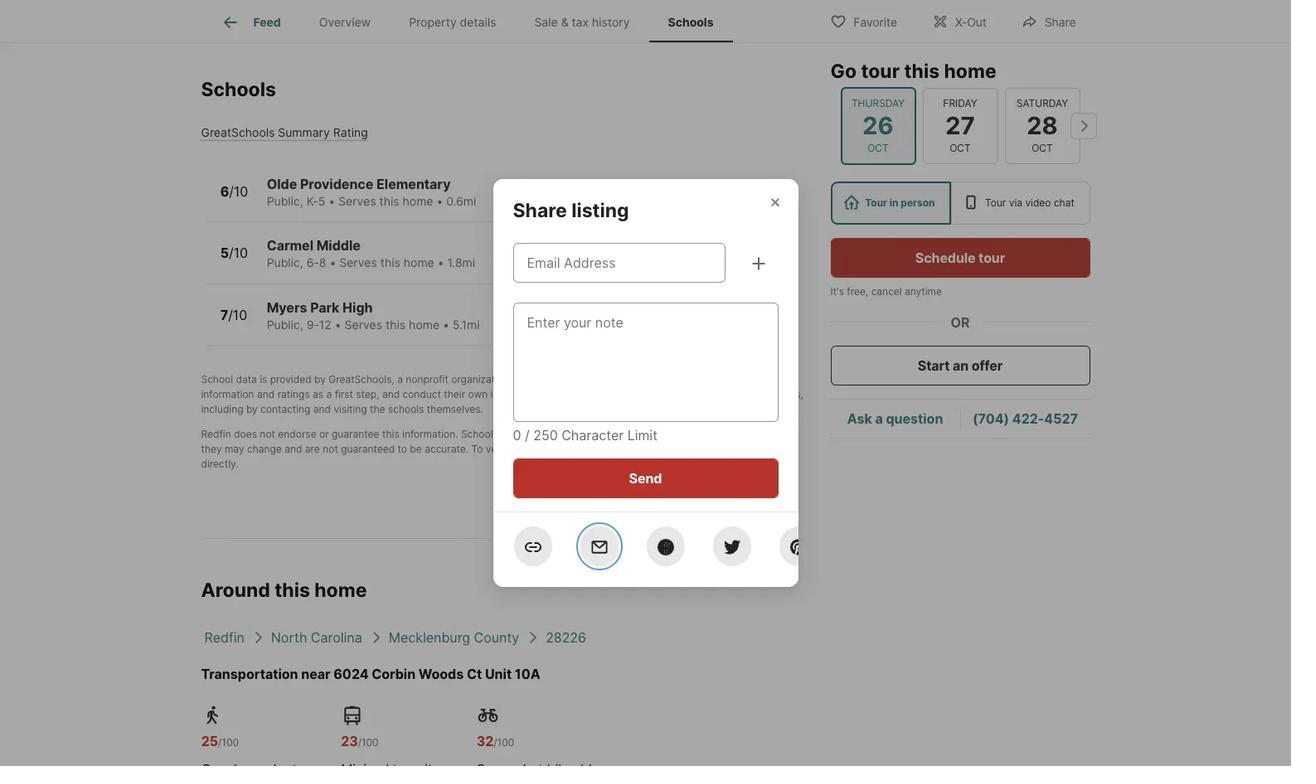 Task type: describe. For each thing, give the bounding box(es) containing it.
tour in person option
[[831, 182, 952, 225]]

0 horizontal spatial schools
[[201, 78, 276, 101]]

home up carolina in the bottom of the page
[[315, 579, 367, 603]]

saturday
[[1017, 97, 1069, 109]]

school for data
[[201, 374, 233, 386]]

around this home
[[201, 579, 367, 603]]

7
[[220, 307, 228, 323]]

6024
[[334, 666, 369, 683]]

districts,
[[763, 389, 804, 401]]

0.6mi
[[446, 194, 476, 208]]

0 horizontal spatial greatschools
[[201, 125, 275, 139]]

• down providence
[[329, 194, 335, 208]]

and up desired
[[647, 374, 664, 386]]

go tour this home
[[831, 60, 997, 83]]

5.1mi
[[453, 318, 480, 332]]

high
[[343, 299, 373, 316]]

schedule
[[916, 250, 976, 266]]

person
[[901, 197, 935, 209]]

a left first
[[326, 389, 332, 401]]

desired
[[640, 389, 675, 401]]

28226
[[546, 630, 586, 646]]

23
[[341, 733, 358, 750]]

north
[[271, 630, 307, 646]]

home inside carmel middle public, 6-8 • serves this home • 1.8mi
[[404, 256, 434, 270]]

myers
[[267, 299, 307, 316]]

250
[[534, 427, 558, 444]]

and up redfin does not endorse or guarantee this information.
[[313, 403, 331, 416]]

share listing
[[513, 199, 629, 222]]

start
[[918, 358, 950, 374]]

32 /100
[[477, 733, 514, 750]]

(704) 422-4527 link
[[973, 411, 1078, 428]]

county
[[474, 630, 519, 646]]

school down the service
[[515, 443, 546, 456]]

oct for 27
[[950, 142, 971, 154]]

in
[[890, 197, 899, 209]]

ask a question
[[847, 411, 943, 428]]

/10 for 5
[[229, 245, 248, 261]]

tour via video chat
[[985, 197, 1075, 209]]

may
[[225, 443, 244, 456]]

near
[[301, 666, 331, 683]]

0 vertical spatial are
[[588, 428, 603, 441]]

and inside school service boundaries are intended to be used as a reference only; they may change and are not
[[285, 443, 302, 456]]

28226 link
[[546, 630, 586, 646]]

oct for 26
[[868, 142, 889, 154]]

redfin for redfin does not endorse or guarantee this information.
[[201, 428, 231, 441]]

eligibility,
[[601, 443, 645, 456]]

reference
[[725, 428, 770, 441]]

k-
[[307, 194, 318, 208]]

this inside myers park high public, 9-12 • serves this home • 5.1mi
[[386, 318, 406, 332]]

• left the 1.8mi
[[438, 256, 444, 270]]

olde
[[267, 176, 297, 192]]

overview tab
[[300, 2, 390, 42]]

or inside first step, and conduct their own investigation to determine their desired schools or school districts, including by contacting and visiting the schools themselves.
[[717, 389, 727, 401]]

the inside first step, and conduct their own investigation to determine their desired schools or school districts, including by contacting and visiting the schools themselves.
[[370, 403, 385, 416]]

details
[[460, 15, 496, 29]]

this inside olde providence elementary public, k-5 • serves this home • 0.6mi
[[379, 194, 399, 208]]

accurate.
[[425, 443, 469, 456]]

redfin does not endorse or guarantee this information.
[[201, 428, 458, 441]]

1 vertical spatial or
[[319, 428, 329, 441]]

property details tab
[[390, 2, 515, 42]]

carmel middle public, 6-8 • serves this home • 1.8mi
[[267, 238, 475, 270]]

it's free, cancel anytime
[[831, 285, 942, 298]]

a inside school service boundaries are intended to be used as a reference only; they may change and are not
[[717, 428, 722, 441]]

first
[[335, 389, 353, 401]]

elementary
[[377, 176, 451, 192]]

mecklenburg county
[[389, 630, 519, 646]]

buyers
[[612, 374, 644, 386]]

greatschools inside , a nonprofit organization. redfin recommends buyers and renters use greatschools information and ratings as a
[[723, 374, 786, 386]]

contacting
[[261, 403, 311, 416]]

redfin inside , a nonprofit organization. redfin recommends buyers and renters use greatschools information and ratings as a
[[515, 374, 545, 386]]

is
[[260, 374, 267, 386]]

around
[[201, 579, 270, 603]]

redfin link
[[204, 630, 245, 646]]

serves for high
[[345, 318, 382, 332]]

27
[[946, 111, 975, 140]]

by inside first step, and conduct their own investigation to determine their desired schools or school districts, including by contacting and visiting the schools themselves.
[[246, 403, 258, 416]]

10a
[[515, 666, 541, 683]]

provided
[[270, 374, 312, 386]]

a right ,
[[397, 374, 403, 386]]

a right the ask at the bottom of the page
[[875, 411, 883, 428]]

sale & tax history tab
[[515, 2, 649, 42]]

greatschools summary rating link
[[201, 125, 368, 139]]

next image
[[1070, 113, 1097, 139]]

be inside school service boundaries are intended to be used as a reference only; they may change and are not
[[663, 428, 675, 441]]

anytime
[[905, 285, 942, 298]]

to inside first step, and conduct their own investigation to determine their desired schools or school districts, including by contacting and visiting the schools themselves.
[[553, 389, 563, 401]]

favorite
[[854, 15, 897, 29]]

property details
[[409, 15, 496, 29]]

and down ,
[[382, 389, 400, 401]]

25
[[201, 733, 218, 750]]

mecklenburg county link
[[389, 630, 519, 646]]

ask
[[847, 411, 872, 428]]

cancel
[[871, 285, 902, 298]]

• right 8
[[330, 256, 336, 270]]

nonprofit
[[406, 374, 449, 386]]

sale
[[535, 15, 558, 29]]

1 vertical spatial schools
[[388, 403, 424, 416]]

intended
[[606, 428, 647, 441]]

• right "12"
[[335, 318, 341, 332]]

chat
[[1054, 197, 1075, 209]]

does
[[234, 428, 257, 441]]

, a nonprofit organization. redfin recommends buyers and renters use greatschools information and ratings as a
[[201, 374, 786, 401]]

including
[[201, 403, 243, 416]]

422-
[[1013, 411, 1045, 428]]

middle
[[317, 238, 361, 254]]

1 horizontal spatial schools
[[678, 389, 714, 401]]

1 horizontal spatial greatschools
[[329, 374, 392, 386]]

service
[[496, 428, 530, 441]]

unit
[[485, 666, 512, 683]]

it's
[[831, 285, 844, 298]]

conduct
[[403, 389, 441, 401]]

send
[[629, 470, 662, 487]]

5 inside olde providence elementary public, k-5 • serves this home • 0.6mi
[[318, 194, 325, 208]]

(704)
[[973, 411, 1010, 428]]

home inside myers park high public, 9-12 • serves this home • 5.1mi
[[409, 318, 440, 332]]

olde providence elementary public, k-5 • serves this home • 0.6mi
[[267, 176, 476, 208]]



Task type: locate. For each thing, give the bounding box(es) containing it.
1 horizontal spatial their
[[616, 389, 638, 401]]

0 horizontal spatial tour
[[861, 60, 900, 83]]

by up does
[[246, 403, 258, 416]]

school up information
[[201, 374, 233, 386]]

redfin for redfin
[[204, 630, 245, 646]]

public, inside carmel middle public, 6-8 • serves this home • 1.8mi
[[267, 256, 303, 270]]

0 vertical spatial not
[[260, 428, 275, 441]]

0 vertical spatial tour
[[861, 60, 900, 83]]

2 vertical spatial public,
[[267, 318, 303, 332]]

this up myers park high public, 9-12 • serves this home • 5.1mi
[[380, 256, 400, 270]]

school inside first step, and conduct their own investigation to determine their desired schools or school districts, including by contacting and visiting the schools themselves.
[[729, 389, 760, 401]]

greatschools up districts,
[[723, 374, 786, 386]]

schools tab
[[649, 2, 733, 42]]

5
[[318, 194, 325, 208], [220, 245, 229, 261]]

0 horizontal spatial to
[[398, 443, 407, 456]]

0 vertical spatial school
[[201, 374, 233, 386]]

or right endorse
[[319, 428, 329, 441]]

1 vertical spatial not
[[323, 443, 338, 456]]

6 /10
[[220, 183, 248, 200]]

are
[[588, 428, 603, 441], [305, 443, 320, 456]]

guaranteed
[[341, 443, 395, 456]]

renters
[[667, 374, 700, 386]]

share listing dialog
[[493, 179, 818, 587]]

0 horizontal spatial tour
[[865, 197, 888, 209]]

oct inside friday 27 oct
[[950, 142, 971, 154]]

4527
[[1045, 411, 1078, 428]]

schools down conduct
[[388, 403, 424, 416]]

be down information.
[[410, 443, 422, 456]]

x-out button
[[918, 4, 1001, 38]]

1 public, from the top
[[267, 194, 303, 208]]

their
[[444, 389, 465, 401], [616, 389, 638, 401]]

0 / 250 character limit
[[513, 427, 658, 444]]

as right ratings
[[313, 389, 324, 401]]

1 vertical spatial tour
[[979, 250, 1005, 266]]

the inside guaranteed to be accurate. to verify school enrollment eligibility, contact the school district directly.
[[686, 443, 702, 456]]

/10 left carmel on the top of page
[[229, 245, 248, 261]]

school left districts,
[[729, 389, 760, 401]]

organization.
[[451, 374, 512, 386]]

1 vertical spatial be
[[410, 443, 422, 456]]

schools right history
[[668, 15, 714, 29]]

home
[[944, 60, 997, 83], [403, 194, 433, 208], [404, 256, 434, 270], [409, 318, 440, 332], [315, 579, 367, 603]]

2 vertical spatial to
[[398, 443, 407, 456]]

3 oct from the left
[[1032, 142, 1053, 154]]

greatschools summary rating
[[201, 125, 368, 139]]

not up change
[[260, 428, 275, 441]]

/100 for 25
[[218, 737, 239, 749]]

school inside school service boundaries are intended to be used as a reference only; they may change and are not
[[461, 428, 493, 441]]

0 horizontal spatial the
[[370, 403, 385, 416]]

they
[[201, 443, 222, 456]]

home up friday
[[944, 60, 997, 83]]

history
[[592, 15, 630, 29]]

public, down carmel on the top of page
[[267, 256, 303, 270]]

not
[[260, 428, 275, 441], [323, 443, 338, 456]]

tab list
[[201, 0, 746, 42]]

/100 for 23
[[358, 737, 379, 749]]

tour for schedule
[[979, 250, 1005, 266]]

/10 for 7
[[228, 307, 247, 323]]

information
[[201, 389, 254, 401]]

be inside guaranteed to be accurate. to verify school enrollment eligibility, contact the school district directly.
[[410, 443, 422, 456]]

1 vertical spatial the
[[686, 443, 702, 456]]

1 vertical spatial to
[[650, 428, 660, 441]]

to inside guaranteed to be accurate. to verify school enrollment eligibility, contact the school district directly.
[[398, 443, 407, 456]]

0 horizontal spatial by
[[246, 403, 258, 416]]

0 vertical spatial by
[[314, 374, 326, 386]]

home left 5.1mi
[[409, 318, 440, 332]]

district
[[738, 443, 771, 456]]

to inside school service boundaries are intended to be used as a reference only; they may change and are not
[[650, 428, 660, 441]]

determine
[[566, 389, 613, 401]]

0 vertical spatial schools
[[678, 389, 714, 401]]

this inside carmel middle public, 6-8 • serves this home • 1.8mi
[[380, 256, 400, 270]]

1 their from the left
[[444, 389, 465, 401]]

tour via video chat option
[[952, 182, 1090, 225]]

tour left in
[[865, 197, 888, 209]]

thursday
[[852, 97, 905, 109]]

0 vertical spatial share
[[1045, 15, 1076, 29]]

this up thursday
[[904, 60, 940, 83]]

home left the 1.8mi
[[404, 256, 434, 270]]

1 horizontal spatial as
[[703, 428, 714, 441]]

oct inside thursday 26 oct
[[868, 142, 889, 154]]

2 /100 from the left
[[358, 737, 379, 749]]

tour for go
[[861, 60, 900, 83]]

1 horizontal spatial tour
[[985, 197, 1006, 209]]

1 horizontal spatial school
[[461, 428, 493, 441]]

1 vertical spatial are
[[305, 443, 320, 456]]

1.8mi
[[447, 256, 475, 270]]

2 vertical spatial serves
[[345, 318, 382, 332]]

/100 for 32
[[494, 737, 514, 749]]

1 horizontal spatial are
[[588, 428, 603, 441]]

school
[[201, 374, 233, 386], [461, 428, 493, 441]]

to down information.
[[398, 443, 407, 456]]

9-
[[307, 318, 319, 332]]

/
[[525, 427, 530, 444]]

25 /100
[[201, 733, 239, 750]]

home down elementary
[[403, 194, 433, 208]]

offer
[[972, 358, 1003, 374]]

1 vertical spatial 5
[[220, 245, 229, 261]]

1 horizontal spatial oct
[[950, 142, 971, 154]]

2 horizontal spatial greatschools
[[723, 374, 786, 386]]

1 vertical spatial redfin
[[201, 428, 231, 441]]

school service boundaries are intended to be used as a reference only; they may change and are not
[[201, 428, 795, 456]]

2 horizontal spatial to
[[650, 428, 660, 441]]

/100
[[218, 737, 239, 749], [358, 737, 379, 749], [494, 737, 514, 749]]

1 horizontal spatial be
[[663, 428, 675, 441]]

public, down myers
[[267, 318, 303, 332]]

schools down renters
[[678, 389, 714, 401]]

1 horizontal spatial to
[[553, 389, 563, 401]]

share for share
[[1045, 15, 1076, 29]]

public, inside olde providence elementary public, k-5 • serves this home • 0.6mi
[[267, 194, 303, 208]]

1 horizontal spatial tour
[[979, 250, 1005, 266]]

are down endorse
[[305, 443, 320, 456]]

None button
[[841, 87, 916, 165], [923, 88, 998, 164], [1005, 88, 1080, 164], [841, 87, 916, 165], [923, 88, 998, 164], [1005, 88, 1080, 164]]

by right provided
[[314, 374, 326, 386]]

0 horizontal spatial /100
[[218, 737, 239, 749]]

oct for 28
[[1032, 142, 1053, 154]]

1 vertical spatial public,
[[267, 256, 303, 270]]

listing
[[572, 199, 629, 222]]

1 vertical spatial school
[[461, 428, 493, 441]]

contact
[[648, 443, 684, 456]]

via
[[1009, 197, 1023, 209]]

1 horizontal spatial 5
[[318, 194, 325, 208]]

/100 down the transportation
[[218, 737, 239, 749]]

(704) 422-4527
[[973, 411, 1078, 428]]

or down use
[[717, 389, 727, 401]]

a left reference
[[717, 428, 722, 441]]

recommends
[[548, 374, 609, 386]]

list box containing tour in person
[[831, 182, 1090, 225]]

be
[[663, 428, 675, 441], [410, 443, 422, 456]]

1 horizontal spatial /100
[[358, 737, 379, 749]]

1 horizontal spatial share
[[1045, 15, 1076, 29]]

&
[[561, 15, 569, 29]]

1 horizontal spatial schools
[[668, 15, 714, 29]]

1 horizontal spatial by
[[314, 374, 326, 386]]

not inside school service boundaries are intended to be used as a reference only; they may change and are not
[[323, 443, 338, 456]]

use
[[703, 374, 720, 386]]

serves inside myers park high public, 9-12 • serves this home • 5.1mi
[[345, 318, 382, 332]]

enrollment
[[549, 443, 598, 456]]

myers park high public, 9-12 • serves this home • 5.1mi
[[267, 299, 480, 332]]

be up the contact at the right of the page
[[663, 428, 675, 441]]

send button
[[513, 459, 778, 499]]

1 vertical spatial schools
[[201, 78, 276, 101]]

transportation
[[201, 666, 298, 683]]

tax
[[572, 15, 589, 29]]

0 vertical spatial to
[[553, 389, 563, 401]]

start an offer
[[918, 358, 1003, 374]]

0 horizontal spatial their
[[444, 389, 465, 401]]

1 tour from the left
[[865, 197, 888, 209]]

0 horizontal spatial schools
[[388, 403, 424, 416]]

2 tour from the left
[[985, 197, 1006, 209]]

schools up the greatschools summary rating link
[[201, 78, 276, 101]]

their up 'themselves.'
[[444, 389, 465, 401]]

• left 0.6mi
[[437, 194, 443, 208]]

0 vertical spatial schools
[[668, 15, 714, 29]]

0 horizontal spatial share
[[513, 199, 567, 222]]

summary
[[278, 125, 330, 139]]

3 public, from the top
[[267, 318, 303, 332]]

5 down providence
[[318, 194, 325, 208]]

and down endorse
[[285, 443, 302, 456]]

this down elementary
[[379, 194, 399, 208]]

share for share listing
[[513, 199, 567, 222]]

0 horizontal spatial not
[[260, 428, 275, 441]]

ratings
[[278, 389, 310, 401]]

and
[[647, 374, 664, 386], [257, 389, 275, 401], [382, 389, 400, 401], [313, 403, 331, 416], [285, 443, 302, 456]]

friday 27 oct
[[943, 97, 978, 154]]

list box
[[831, 182, 1090, 225]]

public,
[[267, 194, 303, 208], [267, 256, 303, 270], [267, 318, 303, 332]]

0 vertical spatial the
[[370, 403, 385, 416]]

as inside , a nonprofit organization. redfin recommends buyers and renters use greatschools information and ratings as a
[[313, 389, 324, 401]]

greatschools up 6 /10
[[201, 125, 275, 139]]

2 oct from the left
[[950, 142, 971, 154]]

serves for elementary
[[338, 194, 376, 208]]

0 vertical spatial as
[[313, 389, 324, 401]]

redfin
[[515, 374, 545, 386], [201, 428, 231, 441], [204, 630, 245, 646]]

1 vertical spatial as
[[703, 428, 714, 441]]

redfin up the transportation
[[204, 630, 245, 646]]

school down reference
[[705, 443, 735, 456]]

oct inside saturday 28 oct
[[1032, 142, 1053, 154]]

school for service
[[461, 428, 493, 441]]

0 horizontal spatial 5
[[220, 245, 229, 261]]

transportation near 6024 corbin woods ct unit 10a
[[201, 666, 541, 683]]

start an offer button
[[831, 346, 1090, 386]]

0 horizontal spatial school
[[201, 374, 233, 386]]

out
[[967, 15, 987, 29]]

0 vertical spatial serves
[[338, 194, 376, 208]]

tour left via
[[985, 197, 1006, 209]]

0 vertical spatial redfin
[[515, 374, 545, 386]]

serves inside carmel middle public, 6-8 • serves this home • 1.8mi
[[339, 256, 377, 270]]

guaranteed to be accurate. to verify school enrollment eligibility, contact the school district directly.
[[201, 443, 771, 471]]

the down step,
[[370, 403, 385, 416]]

/100 inside the 23 /100
[[358, 737, 379, 749]]

the down used
[[686, 443, 702, 456]]

tour in person
[[865, 197, 935, 209]]

this up ,
[[386, 318, 406, 332]]

public, inside myers park high public, 9-12 • serves this home • 5.1mi
[[267, 318, 303, 332]]

greatschools up step,
[[329, 374, 392, 386]]

schools
[[668, 15, 714, 29], [201, 78, 276, 101]]

/10 for 6
[[229, 183, 248, 200]]

tour for tour via video chat
[[985, 197, 1006, 209]]

share button
[[1008, 4, 1090, 38]]

schedule tour button
[[831, 238, 1090, 278]]

boundaries
[[533, 428, 585, 441]]

/100 down transportation near 6024 corbin woods ct unit 10a
[[358, 737, 379, 749]]

2 public, from the top
[[267, 256, 303, 270]]

1 horizontal spatial or
[[717, 389, 727, 401]]

tour up thursday
[[861, 60, 900, 83]]

public, for olde
[[267, 194, 303, 208]]

feed link
[[220, 12, 281, 32]]

only;
[[773, 428, 795, 441]]

/100 inside 25 /100
[[218, 737, 239, 749]]

public, down olde
[[267, 194, 303, 208]]

ask a question link
[[847, 411, 943, 428]]

serves down providence
[[338, 194, 376, 208]]

carmel
[[267, 238, 314, 254]]

2 horizontal spatial /100
[[494, 737, 514, 749]]

their down buyers
[[616, 389, 638, 401]]

0 vertical spatial public,
[[267, 194, 303, 208]]

redfin up investigation at the bottom left of page
[[515, 374, 545, 386]]

0 vertical spatial be
[[663, 428, 675, 441]]

information.
[[402, 428, 458, 441]]

video
[[1026, 197, 1051, 209]]

1 horizontal spatial the
[[686, 443, 702, 456]]

/100 inside 32 /100
[[494, 737, 514, 749]]

carolina
[[311, 630, 362, 646]]

are up enrollment
[[588, 428, 603, 441]]

by
[[314, 374, 326, 386], [246, 403, 258, 416]]

character
[[562, 427, 624, 444]]

/10 left myers
[[228, 307, 247, 323]]

schools inside tab
[[668, 15, 714, 29]]

public, for myers
[[267, 318, 303, 332]]

0 vertical spatial 5
[[318, 194, 325, 208]]

serves down middle on the top left
[[339, 256, 377, 270]]

tour for tour in person
[[865, 197, 888, 209]]

oct down 28
[[1032, 142, 1053, 154]]

first step, and conduct their own investigation to determine their desired schools or school districts, including by contacting and visiting the schools themselves.
[[201, 389, 804, 416]]

endorse
[[278, 428, 317, 441]]

1 horizontal spatial not
[[323, 443, 338, 456]]

saturday 28 oct
[[1017, 97, 1069, 154]]

Enter your note text field
[[527, 313, 764, 412]]

tour right schedule
[[979, 250, 1005, 266]]

to up the contact at the right of the page
[[650, 428, 660, 441]]

2 horizontal spatial oct
[[1032, 142, 1053, 154]]

tour inside 'button'
[[979, 250, 1005, 266]]

as right used
[[703, 428, 714, 441]]

share
[[1045, 15, 1076, 29], [513, 199, 567, 222]]

oct down 26
[[868, 142, 889, 154]]

1 vertical spatial serves
[[339, 256, 377, 270]]

8
[[319, 256, 326, 270]]

limit
[[628, 427, 658, 444]]

tab list containing feed
[[201, 0, 746, 42]]

question
[[886, 411, 943, 428]]

as inside school service boundaries are intended to be used as a reference only; they may change and are not
[[703, 428, 714, 441]]

26
[[863, 111, 894, 140]]

0 horizontal spatial be
[[410, 443, 422, 456]]

1 vertical spatial /10
[[229, 245, 248, 261]]

3 /100 from the left
[[494, 737, 514, 749]]

1 /100 from the left
[[218, 737, 239, 749]]

school data is provided by greatschools
[[201, 374, 392, 386]]

redfin up they on the bottom of the page
[[201, 428, 231, 441]]

/100 down unit
[[494, 737, 514, 749]]

this up guaranteed
[[382, 428, 400, 441]]

23 /100
[[341, 733, 379, 750]]

2 vertical spatial /10
[[228, 307, 247, 323]]

corbin
[[372, 666, 416, 683]]

rating
[[333, 125, 368, 139]]

Email Address text field
[[527, 253, 711, 273]]

0 horizontal spatial as
[[313, 389, 324, 401]]

0 horizontal spatial oct
[[868, 142, 889, 154]]

school up to
[[461, 428, 493, 441]]

visiting
[[334, 403, 367, 416]]

home inside olde providence elementary public, k-5 • serves this home • 0.6mi
[[403, 194, 433, 208]]

share listing element
[[513, 179, 649, 223]]

share inside button
[[1045, 15, 1076, 29]]

0 horizontal spatial are
[[305, 443, 320, 456]]

oct down 27
[[950, 142, 971, 154]]

and down is
[[257, 389, 275, 401]]

share inside 'element'
[[513, 199, 567, 222]]

favorite button
[[816, 4, 912, 38]]

not down redfin does not endorse or guarantee this information.
[[323, 443, 338, 456]]

2 their from the left
[[616, 389, 638, 401]]

1 oct from the left
[[868, 142, 889, 154]]

0 horizontal spatial or
[[319, 428, 329, 441]]

0 vertical spatial /10
[[229, 183, 248, 200]]

tour
[[865, 197, 888, 209], [985, 197, 1006, 209]]

thursday 26 oct
[[852, 97, 905, 154]]

5 down 6
[[220, 245, 229, 261]]

0 vertical spatial or
[[717, 389, 727, 401]]

mecklenburg
[[389, 630, 470, 646]]

2 vertical spatial redfin
[[204, 630, 245, 646]]

schedule tour
[[916, 250, 1005, 266]]

• left 5.1mi
[[443, 318, 449, 332]]

,
[[392, 374, 395, 386]]

to
[[472, 443, 483, 456]]

serves inside olde providence elementary public, k-5 • serves this home • 0.6mi
[[338, 194, 376, 208]]

this up north
[[275, 579, 310, 603]]

1 vertical spatial by
[[246, 403, 258, 416]]

serves down high
[[345, 318, 382, 332]]

1 vertical spatial share
[[513, 199, 567, 222]]

/10 left olde
[[229, 183, 248, 200]]

to down the recommends
[[553, 389, 563, 401]]



Task type: vqa. For each thing, say whether or not it's contained in the screenshot.
Rent ▾ ▾
no



